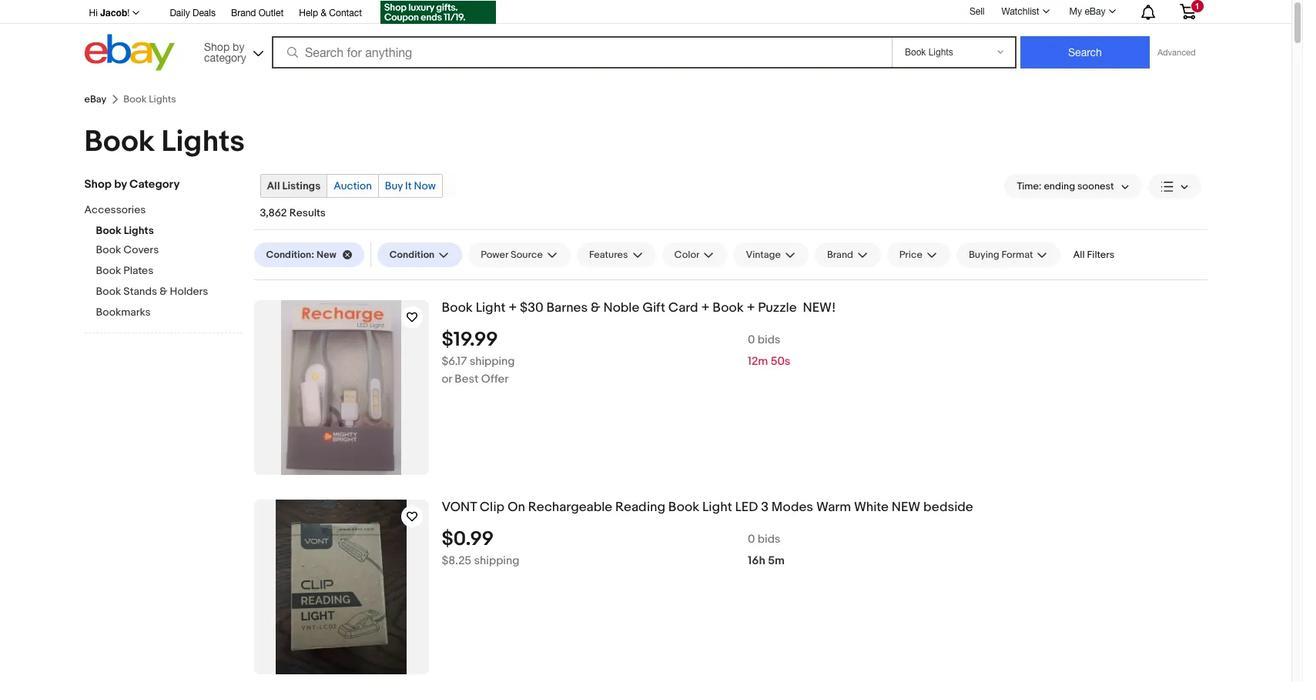 Task type: vqa. For each thing, say whether or not it's contained in the screenshot.
'in'
no



Task type: describe. For each thing, give the bounding box(es) containing it.
shop for shop by category
[[84, 177, 112, 192]]

1 horizontal spatial light
[[703, 500, 732, 515]]

2 vertical spatial &
[[591, 300, 601, 316]]

results
[[289, 206, 326, 220]]

book left plates on the top left of page
[[96, 264, 121, 277]]

all listings link
[[261, 175, 327, 197]]

buy it now link
[[379, 175, 442, 197]]

help & contact
[[299, 8, 362, 18]]

category
[[129, 177, 180, 192]]

auction
[[334, 180, 372, 193]]

filters
[[1087, 249, 1115, 261]]

category
[[204, 51, 246, 64]]

price
[[900, 249, 923, 261]]

accessories
[[84, 203, 146, 216]]

help & contact link
[[299, 5, 362, 22]]

shop by category banner
[[81, 0, 1208, 75]]

book up bookmarks
[[96, 285, 121, 298]]

all filters button
[[1067, 243, 1121, 267]]

0 for 0 bids $8.25 shipping
[[748, 532, 755, 547]]

lights inside the accessories book lights book covers book plates book stands & holders bookmarks
[[124, 224, 154, 237]]

gift
[[643, 300, 666, 316]]

watchlist
[[1002, 6, 1040, 17]]

0 for 0 bids $6.17 shipping
[[748, 333, 755, 347]]

time: ending soonest button
[[1005, 174, 1142, 199]]

3 + from the left
[[747, 300, 755, 316]]

condition: new link
[[254, 243, 364, 267]]

3
[[761, 500, 769, 515]]

shop by category
[[204, 40, 246, 64]]

brand for brand
[[827, 249, 853, 261]]

0 horizontal spatial light
[[476, 300, 506, 316]]

shop by category button
[[197, 34, 267, 67]]

power source button
[[469, 243, 571, 267]]

book left covers
[[96, 243, 121, 257]]

accessories book lights book covers book plates book stands & holders bookmarks
[[84, 203, 208, 319]]

hi jacob !
[[89, 7, 130, 18]]

now
[[414, 180, 436, 193]]

covers
[[124, 243, 159, 257]]

$8.25
[[442, 554, 472, 568]]

3,862
[[260, 206, 287, 220]]

$19.99
[[442, 328, 498, 352]]

new!
[[803, 300, 836, 316]]

soonest
[[1078, 180, 1114, 193]]

vont clip on rechargeable reading book light led 3 modes warm white new bedside
[[442, 500, 974, 515]]

3,862 results
[[260, 206, 326, 220]]

price button
[[887, 243, 951, 267]]

book light + $30 barnes & noble gift card + book + puzzle  new!
[[442, 300, 836, 316]]

1 link
[[1171, 0, 1205, 22]]

daily
[[170, 8, 190, 18]]

holders
[[170, 285, 208, 298]]

plates
[[124, 264, 153, 277]]

it
[[405, 180, 412, 193]]

power
[[481, 249, 508, 261]]

0 bids $6.17 shipping
[[442, 333, 781, 369]]

none submit inside shop by category banner
[[1021, 36, 1150, 69]]

all filters
[[1074, 249, 1115, 261]]

features
[[589, 249, 628, 261]]

vont clip on rechargeable reading book light led 3 modes warm white new bedside image
[[276, 500, 407, 675]]

buy
[[385, 180, 403, 193]]

features button
[[577, 243, 656, 267]]

book right card
[[713, 300, 744, 316]]

format
[[1002, 249, 1033, 261]]

view: list view image
[[1161, 178, 1189, 195]]

rechargeable
[[528, 500, 613, 515]]

on
[[508, 500, 525, 515]]

time: ending soonest
[[1017, 180, 1114, 193]]

power source
[[481, 249, 543, 261]]

color button
[[662, 243, 728, 267]]

0 bids $8.25 shipping
[[442, 532, 781, 568]]

5m
[[768, 554, 785, 568]]

new
[[892, 500, 921, 515]]

book down accessories
[[96, 224, 121, 237]]

brand outlet link
[[231, 5, 284, 22]]

1 horizontal spatial lights
[[161, 124, 245, 160]]

barnes
[[547, 300, 588, 316]]

all listings
[[267, 180, 321, 193]]

all for all listings
[[267, 180, 280, 193]]

led
[[735, 500, 758, 515]]

condition: new
[[266, 249, 336, 261]]

or
[[442, 372, 452, 387]]

bids for 0 bids $6.17 shipping
[[758, 333, 781, 347]]

book stands & holders link
[[96, 285, 242, 300]]

Search for anything text field
[[274, 38, 889, 67]]

1
[[1195, 2, 1200, 11]]

listings
[[282, 180, 321, 193]]

condition button
[[377, 243, 462, 267]]

my
[[1070, 6, 1082, 17]]

$6.17
[[442, 354, 467, 369]]

16h 5m
[[748, 554, 785, 568]]



Task type: locate. For each thing, give the bounding box(es) containing it.
warm
[[817, 500, 851, 515]]

1 horizontal spatial by
[[233, 40, 245, 53]]

help
[[299, 8, 318, 18]]

advanced link
[[1150, 37, 1204, 68]]

all left filters
[[1074, 249, 1085, 261]]

light left led
[[703, 500, 732, 515]]

new
[[317, 249, 336, 261]]

hi
[[89, 8, 98, 18]]

0 vertical spatial shop
[[204, 40, 230, 53]]

book covers link
[[96, 243, 242, 258]]

+ up 12m
[[747, 300, 755, 316]]

time:
[[1017, 180, 1042, 193]]

0 inside 0 bids $6.17 shipping
[[748, 333, 755, 347]]

1 vertical spatial all
[[1074, 249, 1085, 261]]

$0.99
[[442, 528, 494, 551]]

ending
[[1044, 180, 1076, 193]]

shipping for $6.17
[[470, 354, 515, 369]]

1 vertical spatial shipping
[[474, 554, 520, 568]]

& left noble on the left top
[[591, 300, 601, 316]]

12m
[[748, 354, 768, 369]]

by for category
[[233, 40, 245, 53]]

book lights
[[84, 124, 245, 160]]

jacob
[[100, 7, 127, 18]]

sell
[[970, 6, 985, 17]]

1 vertical spatial ebay
[[84, 93, 106, 106]]

by inside shop by category
[[233, 40, 245, 53]]

all
[[267, 180, 280, 193], [1074, 249, 1085, 261]]

condition:
[[266, 249, 315, 261]]

1 + from the left
[[509, 300, 517, 316]]

vintage
[[746, 249, 781, 261]]

16h
[[748, 554, 766, 568]]

shipping down $0.99
[[474, 554, 520, 568]]

shop inside shop by category
[[204, 40, 230, 53]]

0 horizontal spatial lights
[[124, 224, 154, 237]]

book
[[84, 124, 155, 160], [96, 224, 121, 237], [96, 243, 121, 257], [96, 264, 121, 277], [96, 285, 121, 298], [442, 300, 473, 316], [713, 300, 744, 316], [669, 500, 700, 515]]

advanced
[[1158, 48, 1196, 57]]

buy it now
[[385, 180, 436, 193]]

0 vertical spatial lights
[[161, 124, 245, 160]]

bids up 12m
[[758, 333, 781, 347]]

0 vertical spatial by
[[233, 40, 245, 53]]

bids inside 0 bids $8.25 shipping
[[758, 532, 781, 547]]

account navigation
[[81, 0, 1208, 26]]

2 horizontal spatial +
[[747, 300, 755, 316]]

shop down deals
[[204, 40, 230, 53]]

accessories link
[[84, 203, 231, 218]]

1 0 from the top
[[748, 333, 755, 347]]

stands
[[124, 285, 157, 298]]

bids
[[758, 333, 781, 347], [758, 532, 781, 547]]

+
[[509, 300, 517, 316], [701, 300, 710, 316], [747, 300, 755, 316]]

1 vertical spatial &
[[160, 285, 167, 298]]

0 vertical spatial all
[[267, 180, 280, 193]]

auction link
[[328, 175, 378, 197]]

+ left $30
[[509, 300, 517, 316]]

daily deals
[[170, 8, 216, 18]]

my ebay
[[1070, 6, 1106, 17]]

shop by category
[[84, 177, 180, 192]]

+ right card
[[701, 300, 710, 316]]

ebay link
[[84, 93, 106, 106]]

noble
[[604, 300, 640, 316]]

None submit
[[1021, 36, 1150, 69]]

bids up "16h 5m"
[[758, 532, 781, 547]]

1 vertical spatial by
[[114, 177, 127, 192]]

shop for shop by category
[[204, 40, 230, 53]]

0
[[748, 333, 755, 347], [748, 532, 755, 547]]

brand inside dropdown button
[[827, 249, 853, 261]]

vont
[[442, 500, 477, 515]]

shop
[[204, 40, 230, 53], [84, 177, 112, 192]]

0 inside 0 bids $8.25 shipping
[[748, 532, 755, 547]]

ebay
[[1085, 6, 1106, 17], [84, 93, 106, 106]]

ebay inside account navigation
[[1085, 6, 1106, 17]]

0 up 12m
[[748, 333, 755, 347]]

shipping inside 0 bids $6.17 shipping
[[470, 354, 515, 369]]

all up 3,862
[[267, 180, 280, 193]]

best
[[455, 372, 479, 387]]

buying format button
[[957, 243, 1061, 267]]

outlet
[[259, 8, 284, 18]]

1 vertical spatial shop
[[84, 177, 112, 192]]

white
[[854, 500, 889, 515]]

& down book plates link
[[160, 285, 167, 298]]

1 horizontal spatial brand
[[827, 249, 853, 261]]

2 + from the left
[[701, 300, 710, 316]]

by up accessories
[[114, 177, 127, 192]]

$30
[[520, 300, 544, 316]]

0 horizontal spatial ebay
[[84, 93, 106, 106]]

lights up category
[[161, 124, 245, 160]]

lights up covers
[[124, 224, 154, 237]]

shipping up offer
[[470, 354, 515, 369]]

book right reading
[[669, 500, 700, 515]]

get the coupon image
[[381, 1, 496, 24]]

1 horizontal spatial shop
[[204, 40, 230, 53]]

0 horizontal spatial shop
[[84, 177, 112, 192]]

brand outlet
[[231, 8, 284, 18]]

0 horizontal spatial +
[[509, 300, 517, 316]]

1 horizontal spatial ebay
[[1085, 6, 1106, 17]]

by
[[233, 40, 245, 53], [114, 177, 127, 192]]

0 horizontal spatial brand
[[231, 8, 256, 18]]

0 vertical spatial shipping
[[470, 354, 515, 369]]

brand up the book light + $30 barnes & noble gift card + book + puzzle  new! link
[[827, 249, 853, 261]]

buying format
[[969, 249, 1033, 261]]

0 vertical spatial bids
[[758, 333, 781, 347]]

&
[[321, 8, 327, 18], [160, 285, 167, 298], [591, 300, 601, 316]]

clip
[[480, 500, 505, 515]]

2 0 from the top
[[748, 532, 755, 547]]

1 vertical spatial light
[[703, 500, 732, 515]]

0 horizontal spatial &
[[160, 285, 167, 298]]

book up $19.99
[[442, 300, 473, 316]]

shipping inside 0 bids $8.25 shipping
[[474, 554, 520, 568]]

book light + $30 barnes & noble gift card + book + puzzle  new! image
[[282, 300, 401, 475]]

0 up 16h
[[748, 532, 755, 547]]

book up shop by category
[[84, 124, 155, 160]]

0 vertical spatial light
[[476, 300, 506, 316]]

& inside 'link'
[[321, 8, 327, 18]]

vont clip on rechargeable reading book light led 3 modes warm white new bedside link
[[442, 500, 1208, 516]]

1 horizontal spatial &
[[321, 8, 327, 18]]

watchlist link
[[993, 2, 1057, 21]]

0 vertical spatial brand
[[231, 8, 256, 18]]

reading
[[616, 500, 666, 515]]

12m 49s or best offer
[[442, 354, 790, 387]]

source
[[511, 249, 543, 261]]

bookmarks link
[[96, 306, 242, 320]]

0 vertical spatial &
[[321, 8, 327, 18]]

bedside
[[924, 500, 974, 515]]

1 vertical spatial 0
[[748, 532, 755, 547]]

contact
[[329, 8, 362, 18]]

bids inside 0 bids $6.17 shipping
[[758, 333, 781, 347]]

sell link
[[963, 6, 992, 17]]

by for category
[[114, 177, 127, 192]]

all inside button
[[1074, 249, 1085, 261]]

1 horizontal spatial +
[[701, 300, 710, 316]]

condition
[[390, 249, 435, 261]]

brand
[[231, 8, 256, 18], [827, 249, 853, 261]]

1 vertical spatial bids
[[758, 532, 781, 547]]

deals
[[193, 8, 216, 18]]

2 horizontal spatial &
[[591, 300, 601, 316]]

shop up accessories
[[84, 177, 112, 192]]

1 horizontal spatial all
[[1074, 249, 1085, 261]]

1 vertical spatial brand
[[827, 249, 853, 261]]

bids for 0 bids $8.25 shipping
[[758, 532, 781, 547]]

brand for brand outlet
[[231, 8, 256, 18]]

by down brand outlet link
[[233, 40, 245, 53]]

book plates link
[[96, 264, 242, 279]]

2 bids from the top
[[758, 532, 781, 547]]

0 horizontal spatial all
[[267, 180, 280, 193]]

shipping for $8.25
[[474, 554, 520, 568]]

book light + $30 barnes & noble gift card + book + puzzle  new! link
[[442, 300, 1208, 316]]

brand left outlet
[[231, 8, 256, 18]]

light up $19.99
[[476, 300, 506, 316]]

1 bids from the top
[[758, 333, 781, 347]]

all for all filters
[[1074, 249, 1085, 261]]

& inside the accessories book lights book covers book plates book stands & holders bookmarks
[[160, 285, 167, 298]]

0 horizontal spatial by
[[114, 177, 127, 192]]

brand inside account navigation
[[231, 8, 256, 18]]

& right help
[[321, 8, 327, 18]]

bookmarks
[[96, 306, 151, 319]]

0 vertical spatial ebay
[[1085, 6, 1106, 17]]

0 vertical spatial 0
[[748, 333, 755, 347]]

vintage button
[[734, 243, 809, 267]]

1 vertical spatial lights
[[124, 224, 154, 237]]



